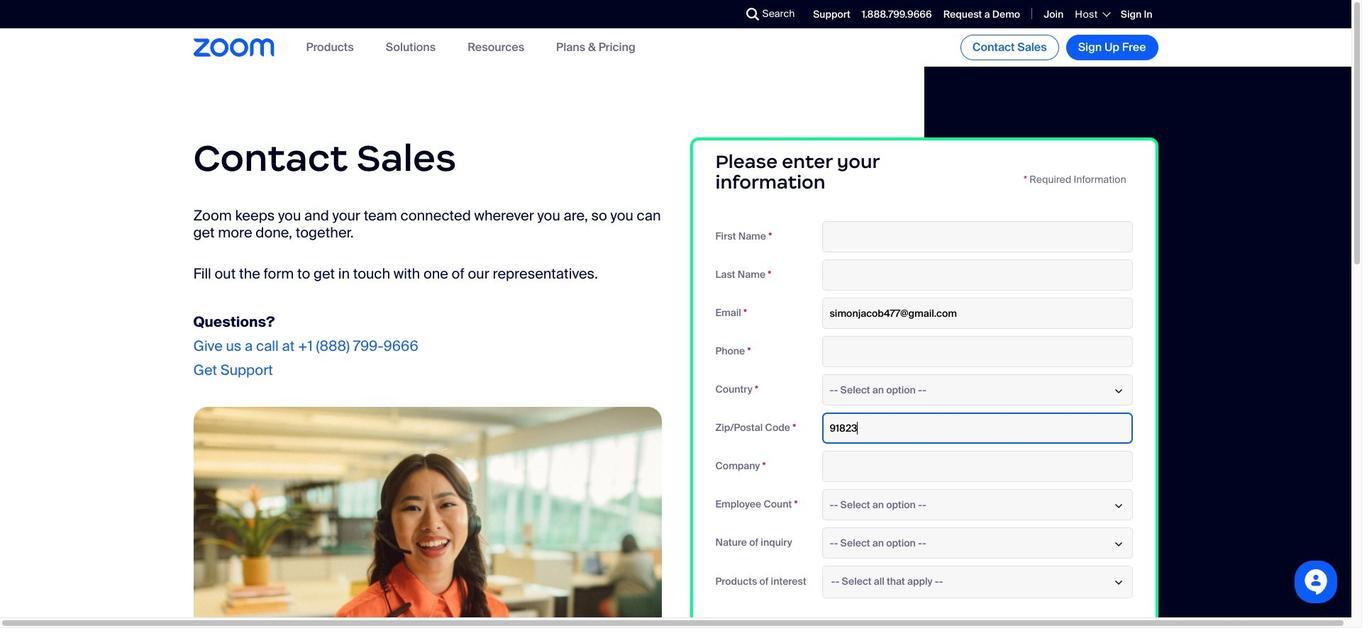 Task type: describe. For each thing, give the bounding box(es) containing it.
search image
[[746, 8, 759, 21]]



Task type: vqa. For each thing, say whether or not it's contained in the screenshot.
Delve
no



Task type: locate. For each thing, give the bounding box(es) containing it.
None search field
[[694, 3, 750, 26]]

zoom logo image
[[193, 38, 274, 57]]

None text field
[[822, 221, 1133, 252], [822, 259, 1133, 291], [822, 336, 1133, 367], [822, 413, 1133, 444], [822, 221, 1133, 252], [822, 259, 1133, 291], [822, 336, 1133, 367], [822, 413, 1133, 444]]

email@yourcompany.com text field
[[822, 298, 1133, 329]]

search image
[[746, 8, 759, 21]]

None text field
[[822, 451, 1133, 482]]

customer support agent image
[[193, 407, 662, 629]]



